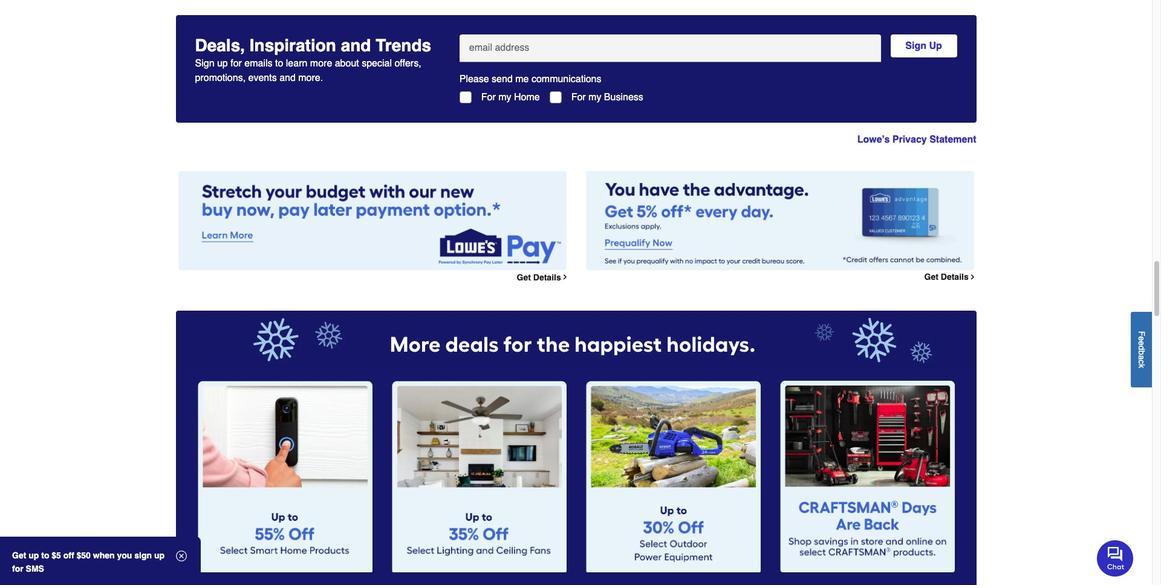 Task type: describe. For each thing, give the bounding box(es) containing it.
lowe's pay. stretch your budget with our new buy now, pay later payment option. image
[[178, 171, 566, 271]]

chat invite button image
[[1097, 540, 1134, 577]]

learn
[[286, 58, 307, 69]]

trends
[[376, 36, 431, 55]]

more deals for the happiest holidays. image
[[176, 311, 976, 369]]

lowe's
[[857, 134, 890, 145]]

deals,
[[195, 36, 245, 55]]

special
[[362, 58, 392, 69]]

statement
[[930, 134, 976, 145]]

b
[[1137, 350, 1147, 355]]

lowe's privacy statement
[[857, 134, 976, 145]]

you have the advantage. 5 percent off every day. exclusions apply. image
[[586, 171, 974, 270]]

1 horizontal spatial up
[[154, 551, 165, 561]]

lowe's privacy statement link
[[857, 134, 976, 145]]

for inside deals, inspiration and trends sign up for emails to learn more about special offers, promotions, events and more.
[[231, 58, 242, 69]]

details for chevron right image
[[941, 272, 969, 282]]

get details button for lowe's pay. stretch your budget with our new buy now, pay later payment option. image
[[517, 272, 569, 282]]

communications
[[531, 74, 601, 85]]

home
[[514, 92, 540, 103]]

please
[[459, 74, 489, 85]]

to inside deals, inspiration and trends sign up for emails to learn more about special offers, promotions, events and more.
[[275, 58, 283, 69]]

when
[[93, 551, 115, 561]]

f
[[1137, 331, 1147, 336]]

off
[[63, 551, 74, 561]]

up to 30 percent off select outdoor power equipment. image
[[586, 381, 760, 573]]

promotions,
[[195, 73, 246, 84]]

privacy
[[892, 134, 927, 145]]

a
[[1137, 355, 1147, 360]]

get for get details button corresponding to the you have the advantage. 5 percent off every day. exclusions apply. image
[[924, 272, 938, 282]]

sign
[[134, 551, 152, 561]]

f e e d b a c k
[[1137, 331, 1147, 368]]

more
[[310, 58, 332, 69]]

more.
[[298, 73, 323, 84]]

get up to $5 off $50 when you sign up for sms
[[12, 551, 165, 574]]

offers,
[[395, 58, 421, 69]]

my for home
[[498, 92, 511, 103]]

get details for chevron right icon
[[517, 272, 561, 282]]

for inside get up to $5 off $50 when you sign up for sms
[[12, 564, 23, 574]]

get for lowe's pay. stretch your budget with our new buy now, pay later payment option. image's get details button
[[517, 272, 531, 282]]

inspiration
[[250, 36, 336, 55]]

chevron right image
[[969, 273, 976, 281]]

f e e d b a c k button
[[1131, 312, 1152, 387]]



Task type: locate. For each thing, give the bounding box(es) containing it.
2 get details from the left
[[517, 272, 561, 282]]

get left chevron right image
[[924, 272, 938, 282]]

2 for from the left
[[571, 92, 586, 103]]

up to 55 percent off select smart home products. image
[[197, 381, 372, 573]]

e
[[1137, 336, 1147, 341], [1137, 341, 1147, 346]]

get up sms
[[12, 551, 26, 561]]

sign up
[[905, 41, 942, 52]]

sign up "promotions,"
[[195, 58, 214, 69]]

about
[[335, 58, 359, 69]]

sign up button
[[890, 35, 957, 58]]

1 horizontal spatial and
[[341, 36, 371, 55]]

1 horizontal spatial my
[[588, 92, 601, 103]]

my left the 'business' at the top
[[588, 92, 601, 103]]

c
[[1137, 360, 1147, 364]]

0 vertical spatial for
[[231, 58, 242, 69]]

get details button
[[924, 272, 976, 282], [517, 272, 569, 282]]

and up about
[[341, 36, 371, 55]]

0 horizontal spatial get details
[[517, 272, 561, 282]]

get details button for the you have the advantage. 5 percent off every day. exclusions apply. image
[[924, 272, 976, 282]]

up
[[217, 58, 228, 69], [29, 551, 39, 561], [154, 551, 165, 561]]

1 get details button from the left
[[924, 272, 976, 282]]

2 my from the left
[[588, 92, 601, 103]]

to left learn
[[275, 58, 283, 69]]

0 horizontal spatial my
[[498, 92, 511, 103]]

1 my from the left
[[498, 92, 511, 103]]

1 details from the left
[[941, 272, 969, 282]]

for my home
[[481, 92, 540, 103]]

0 vertical spatial sign
[[905, 41, 926, 52]]

and down learn
[[279, 73, 296, 84]]

please send me communications
[[459, 74, 601, 85]]

2 horizontal spatial get
[[924, 272, 938, 282]]

to inside get up to $5 off $50 when you sign up for sms
[[41, 551, 49, 561]]

get details
[[924, 272, 969, 282], [517, 272, 561, 282]]

0 vertical spatial to
[[275, 58, 283, 69]]

e up b
[[1137, 341, 1147, 346]]

0 horizontal spatial for
[[481, 92, 496, 103]]

for left sms
[[12, 564, 23, 574]]

deals, inspiration and trends sign up for emails to learn more about special offers, promotions, events and more.
[[195, 36, 431, 84]]

up inside deals, inspiration and trends sign up for emails to learn more about special offers, promotions, events and more.
[[217, 58, 228, 69]]

sms
[[26, 564, 44, 574]]

2 get details button from the left
[[517, 272, 569, 282]]

2 horizontal spatial up
[[217, 58, 228, 69]]

up to 35 percent off select lighting and ceiling fans. image
[[392, 381, 566, 573]]

0 horizontal spatial and
[[279, 73, 296, 84]]

up
[[929, 41, 942, 52]]

1 vertical spatial sign
[[195, 58, 214, 69]]

2 e from the top
[[1137, 341, 1147, 346]]

me
[[515, 74, 529, 85]]

1 get details from the left
[[924, 272, 969, 282]]

1 horizontal spatial get details button
[[924, 272, 976, 282]]

events
[[248, 73, 277, 84]]

0 horizontal spatial get details button
[[517, 272, 569, 282]]

d
[[1137, 346, 1147, 350]]

for for for my business
[[571, 92, 586, 103]]

0 horizontal spatial details
[[533, 272, 561, 282]]

craftsman days are back. shop savings in store and online on select craftsman products. image
[[780, 381, 955, 573]]

get inside get up to $5 off $50 when you sign up for sms
[[12, 551, 26, 561]]

1 for from the left
[[481, 92, 496, 103]]

sign left up
[[905, 41, 926, 52]]

1 vertical spatial for
[[12, 564, 23, 574]]

$5
[[52, 551, 61, 561]]

0 horizontal spatial get
[[12, 551, 26, 561]]

up right sign
[[154, 551, 165, 561]]

my for business
[[588, 92, 601, 103]]

e up d
[[1137, 336, 1147, 341]]

up up "promotions,"
[[217, 58, 228, 69]]

get details for chevron right image
[[924, 272, 969, 282]]

you
[[117, 551, 132, 561]]

for up "promotions,"
[[231, 58, 242, 69]]

2 details from the left
[[533, 272, 561, 282]]

send
[[492, 74, 513, 85]]

for my business
[[571, 92, 643, 103]]

sign inside deals, inspiration and trends sign up for emails to learn more about special offers, promotions, events and more.
[[195, 58, 214, 69]]

for
[[231, 58, 242, 69], [12, 564, 23, 574]]

emails
[[245, 58, 272, 69]]

1 horizontal spatial sign
[[905, 41, 926, 52]]

details for chevron right icon
[[533, 272, 561, 282]]

my down send
[[498, 92, 511, 103]]

my
[[498, 92, 511, 103], [588, 92, 601, 103]]

for for for my home
[[481, 92, 496, 103]]

1 horizontal spatial for
[[571, 92, 586, 103]]

to left $5
[[41, 551, 49, 561]]

for
[[481, 92, 496, 103], [571, 92, 586, 103]]

1 horizontal spatial details
[[941, 272, 969, 282]]

sign
[[905, 41, 926, 52], [195, 58, 214, 69]]

1 horizontal spatial get
[[517, 272, 531, 282]]

for down communications
[[571, 92, 586, 103]]

chevron right image
[[561, 273, 569, 281]]

$50
[[77, 551, 91, 561]]

emailAddress text field
[[464, 35, 876, 55]]

for down send
[[481, 92, 496, 103]]

0 horizontal spatial to
[[41, 551, 49, 561]]

0 horizontal spatial up
[[29, 551, 39, 561]]

details
[[941, 272, 969, 282], [533, 272, 561, 282]]

k
[[1137, 364, 1147, 368]]

1 horizontal spatial get details
[[924, 272, 969, 282]]

1 vertical spatial and
[[279, 73, 296, 84]]

get
[[924, 272, 938, 282], [517, 272, 531, 282], [12, 551, 26, 561]]

business
[[604, 92, 643, 103]]

sign inside button
[[905, 41, 926, 52]]

1 vertical spatial to
[[41, 551, 49, 561]]

up up sms
[[29, 551, 39, 561]]

get left chevron right icon
[[517, 272, 531, 282]]

0 vertical spatial and
[[341, 36, 371, 55]]

0 horizontal spatial sign
[[195, 58, 214, 69]]

0 horizontal spatial for
[[12, 564, 23, 574]]

1 horizontal spatial to
[[275, 58, 283, 69]]

and
[[341, 36, 371, 55], [279, 73, 296, 84]]

to
[[275, 58, 283, 69], [41, 551, 49, 561]]

1 horizontal spatial for
[[231, 58, 242, 69]]

1 e from the top
[[1137, 336, 1147, 341]]



Task type: vqa. For each thing, say whether or not it's contained in the screenshot.
topmost Sign
yes



